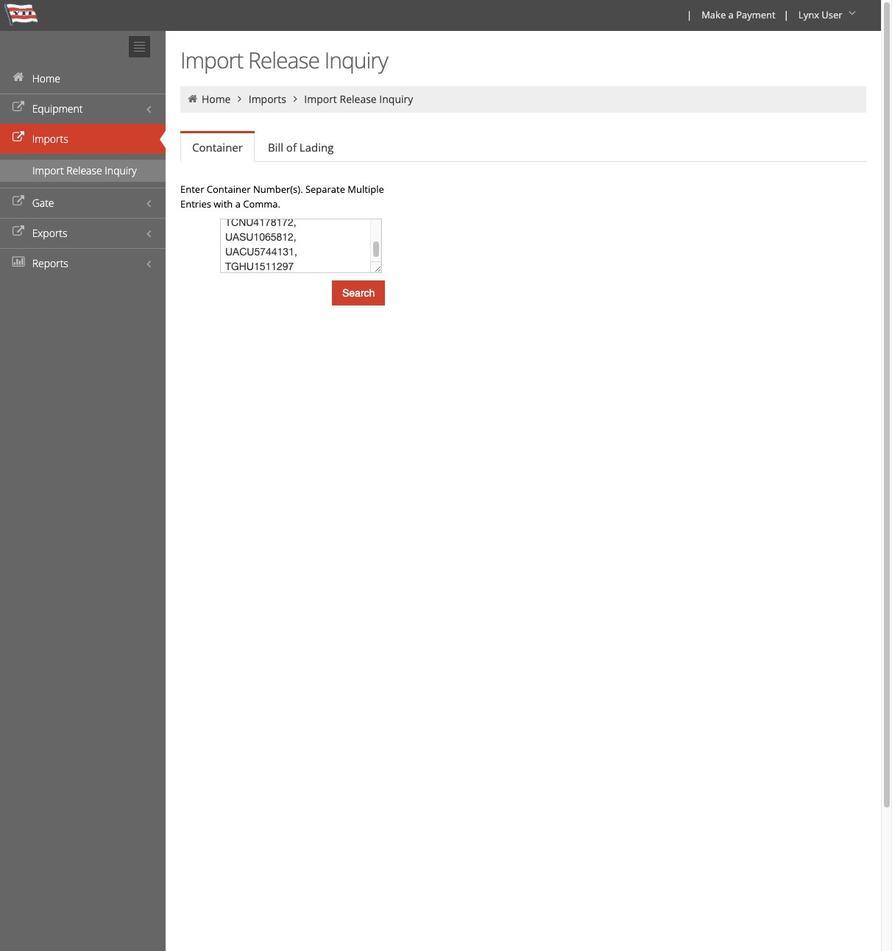 Task type: vqa. For each thing, say whether or not it's contained in the screenshot.
the Lynx inside Lynx provides shippers operating in your terminal with access to operational information and allows them to manage their business by performing functions such as Demurrage Payments Import Vacis Exam Fee Payments Check Container Availability for multiple container tracking Booking Inquiry Gate Transaction Inquiry
no



Task type: locate. For each thing, give the bounding box(es) containing it.
import release inquiry link up lading on the top left of page
[[304, 92, 413, 106]]

home link up equipment
[[0, 63, 166, 94]]

None text field
[[220, 219, 382, 273]]

exports link
[[0, 218, 166, 248]]

lading
[[300, 140, 334, 155]]

import release inquiry inside "import release inquiry" link
[[32, 163, 137, 177]]

0 horizontal spatial imports link
[[0, 124, 166, 154]]

angle down image
[[845, 8, 860, 18]]

| left lynx on the right of page
[[784, 8, 789, 21]]

container
[[192, 140, 243, 155], [207, 183, 251, 196]]

0 vertical spatial imports
[[249, 92, 286, 106]]

inquiry for "import release inquiry" link to the left
[[105, 163, 137, 177]]

1 vertical spatial a
[[235, 197, 241, 211]]

1 vertical spatial imports link
[[0, 124, 166, 154]]

0 horizontal spatial angle right image
[[233, 94, 246, 104]]

1 horizontal spatial angle right image
[[289, 94, 302, 104]]

import release inquiry link up "gate" link
[[0, 160, 166, 182]]

1 vertical spatial import release inquiry link
[[0, 160, 166, 182]]

1 vertical spatial inquiry
[[379, 92, 413, 106]]

2 vertical spatial import release inquiry
[[32, 163, 137, 177]]

external link image for gate
[[11, 197, 26, 207]]

2 horizontal spatial import
[[304, 92, 337, 106]]

a right make
[[729, 8, 734, 21]]

import up home image on the left top of the page
[[180, 45, 243, 75]]

0 vertical spatial home
[[32, 71, 60, 85]]

container inside container link
[[192, 140, 243, 155]]

external link image inside "gate" link
[[11, 197, 26, 207]]

0 horizontal spatial |
[[687, 8, 692, 21]]

reports link
[[0, 248, 166, 278]]

0 vertical spatial release
[[248, 45, 320, 75]]

1 horizontal spatial home
[[202, 92, 231, 106]]

bill of lading
[[268, 140, 334, 155]]

import up lading on the top left of page
[[304, 92, 337, 106]]

external link image
[[11, 197, 26, 207], [11, 227, 26, 237]]

import
[[180, 45, 243, 75], [304, 92, 337, 106], [32, 163, 64, 177]]

1 external link image from the top
[[11, 197, 26, 207]]

import for "import release inquiry" link to the left
[[32, 163, 64, 177]]

0 vertical spatial external link image
[[11, 197, 26, 207]]

1 horizontal spatial import release inquiry link
[[304, 92, 413, 106]]

1 vertical spatial home
[[202, 92, 231, 106]]

external link image left gate
[[11, 197, 26, 207]]

| left make
[[687, 8, 692, 21]]

0 horizontal spatial home
[[32, 71, 60, 85]]

home
[[32, 71, 60, 85], [202, 92, 231, 106]]

external link image for imports
[[11, 133, 26, 143]]

imports link up bill
[[249, 92, 286, 106]]

0 horizontal spatial import release inquiry link
[[0, 160, 166, 182]]

container up with
[[207, 183, 251, 196]]

import release inquiry
[[180, 45, 388, 75], [304, 92, 413, 106], [32, 163, 137, 177]]

0 vertical spatial external link image
[[11, 102, 26, 113]]

0 horizontal spatial import
[[32, 163, 64, 177]]

2 | from the left
[[784, 8, 789, 21]]

1 vertical spatial external link image
[[11, 227, 26, 237]]

1 vertical spatial container
[[207, 183, 251, 196]]

angle right image right home image on the left top of the page
[[233, 94, 246, 104]]

2 vertical spatial import
[[32, 163, 64, 177]]

inquiry
[[324, 45, 388, 75], [379, 92, 413, 106], [105, 163, 137, 177]]

0 horizontal spatial imports
[[32, 132, 68, 146]]

1 vertical spatial external link image
[[11, 133, 26, 143]]

1 horizontal spatial a
[[729, 8, 734, 21]]

external link image up the bar chart icon
[[11, 227, 26, 237]]

0 vertical spatial import release inquiry
[[180, 45, 388, 75]]

imports down equipment
[[32, 132, 68, 146]]

1 horizontal spatial import
[[180, 45, 243, 75]]

1 vertical spatial import
[[304, 92, 337, 106]]

imports link
[[249, 92, 286, 106], [0, 124, 166, 154]]

reports
[[32, 256, 68, 270]]

imports up bill
[[249, 92, 286, 106]]

imports
[[249, 92, 286, 106], [32, 132, 68, 146]]

external link image inside exports link
[[11, 227, 26, 237]]

1 horizontal spatial release
[[248, 45, 320, 75]]

1 vertical spatial release
[[340, 92, 377, 106]]

2 external link image from the top
[[11, 133, 26, 143]]

external link image
[[11, 102, 26, 113], [11, 133, 26, 143]]

home link
[[0, 63, 166, 94], [202, 92, 231, 106]]

external link image inside imports link
[[11, 133, 26, 143]]

import release inquiry link
[[304, 92, 413, 106], [0, 160, 166, 182]]

a right with
[[235, 197, 241, 211]]

1 vertical spatial import release inquiry
[[304, 92, 413, 106]]

release for "import release inquiry" link to the left
[[66, 163, 102, 177]]

search button
[[332, 281, 385, 306]]

1 vertical spatial imports
[[32, 132, 68, 146]]

1 horizontal spatial |
[[784, 8, 789, 21]]

0 vertical spatial container
[[192, 140, 243, 155]]

lynx user
[[799, 8, 843, 21]]

payment
[[736, 8, 776, 21]]

a
[[729, 8, 734, 21], [235, 197, 241, 211]]

enter container number(s).  separate multiple entries with a comma.
[[180, 183, 384, 211]]

2 vertical spatial inquiry
[[105, 163, 137, 177]]

1 horizontal spatial imports link
[[249, 92, 286, 106]]

external link image inside equipment "link"
[[11, 102, 26, 113]]

import release inquiry for "import release inquiry" link to the left
[[32, 163, 137, 177]]

inquiry for top "import release inquiry" link
[[379, 92, 413, 106]]

0 horizontal spatial a
[[235, 197, 241, 211]]

home link right home image on the left top of the page
[[202, 92, 231, 106]]

home right home icon
[[32, 71, 60, 85]]

0 vertical spatial a
[[729, 8, 734, 21]]

1 external link image from the top
[[11, 102, 26, 113]]

2 external link image from the top
[[11, 227, 26, 237]]

angle right image up the of
[[289, 94, 302, 104]]

1 horizontal spatial home link
[[202, 92, 231, 106]]

import for top "import release inquiry" link
[[304, 92, 337, 106]]

angle right image
[[233, 94, 246, 104], [289, 94, 302, 104]]

0 horizontal spatial home link
[[0, 63, 166, 94]]

home right home image on the left top of the page
[[202, 92, 231, 106]]

imports link down equipment
[[0, 124, 166, 154]]

import up gate
[[32, 163, 64, 177]]

bill
[[268, 140, 283, 155]]

2 vertical spatial release
[[66, 163, 102, 177]]

container up enter
[[192, 140, 243, 155]]

|
[[687, 8, 692, 21], [784, 8, 789, 21]]

2 horizontal spatial release
[[340, 92, 377, 106]]

0 horizontal spatial release
[[66, 163, 102, 177]]

release
[[248, 45, 320, 75], [340, 92, 377, 106], [66, 163, 102, 177]]



Task type: describe. For each thing, give the bounding box(es) containing it.
of
[[286, 140, 297, 155]]

make a payment
[[702, 8, 776, 21]]

home image
[[186, 94, 199, 104]]

0 vertical spatial inquiry
[[324, 45, 388, 75]]

a inside enter container number(s).  separate multiple entries with a comma.
[[235, 197, 241, 211]]

0 vertical spatial import
[[180, 45, 243, 75]]

bar chart image
[[11, 257, 26, 267]]

0 vertical spatial imports link
[[249, 92, 286, 106]]

make
[[702, 8, 726, 21]]

lynx user link
[[792, 0, 865, 31]]

user
[[822, 8, 843, 21]]

exports
[[32, 226, 67, 240]]

home image
[[11, 72, 26, 82]]

comma.
[[243, 197, 281, 211]]

1 horizontal spatial imports
[[249, 92, 286, 106]]

container link
[[180, 133, 255, 162]]

bill of lading link
[[256, 133, 346, 162]]

lynx
[[799, 8, 819, 21]]

separate
[[305, 183, 345, 196]]

release for top "import release inquiry" link
[[340, 92, 377, 106]]

1 angle right image from the left
[[233, 94, 246, 104]]

entries
[[180, 197, 211, 211]]

2 angle right image from the left
[[289, 94, 302, 104]]

search
[[342, 287, 375, 299]]

gate
[[32, 196, 54, 210]]

import release inquiry for top "import release inquiry" link
[[304, 92, 413, 106]]

equipment link
[[0, 94, 166, 124]]

gate link
[[0, 188, 166, 218]]

1 | from the left
[[687, 8, 692, 21]]

0 vertical spatial import release inquiry link
[[304, 92, 413, 106]]

multiple
[[348, 183, 384, 196]]

external link image for exports
[[11, 227, 26, 237]]

with
[[214, 197, 233, 211]]

container inside enter container number(s).  separate multiple entries with a comma.
[[207, 183, 251, 196]]

make a payment link
[[695, 0, 781, 31]]

equipment
[[32, 102, 83, 116]]

number(s).
[[253, 183, 303, 196]]

enter
[[180, 183, 204, 196]]

external link image for equipment
[[11, 102, 26, 113]]



